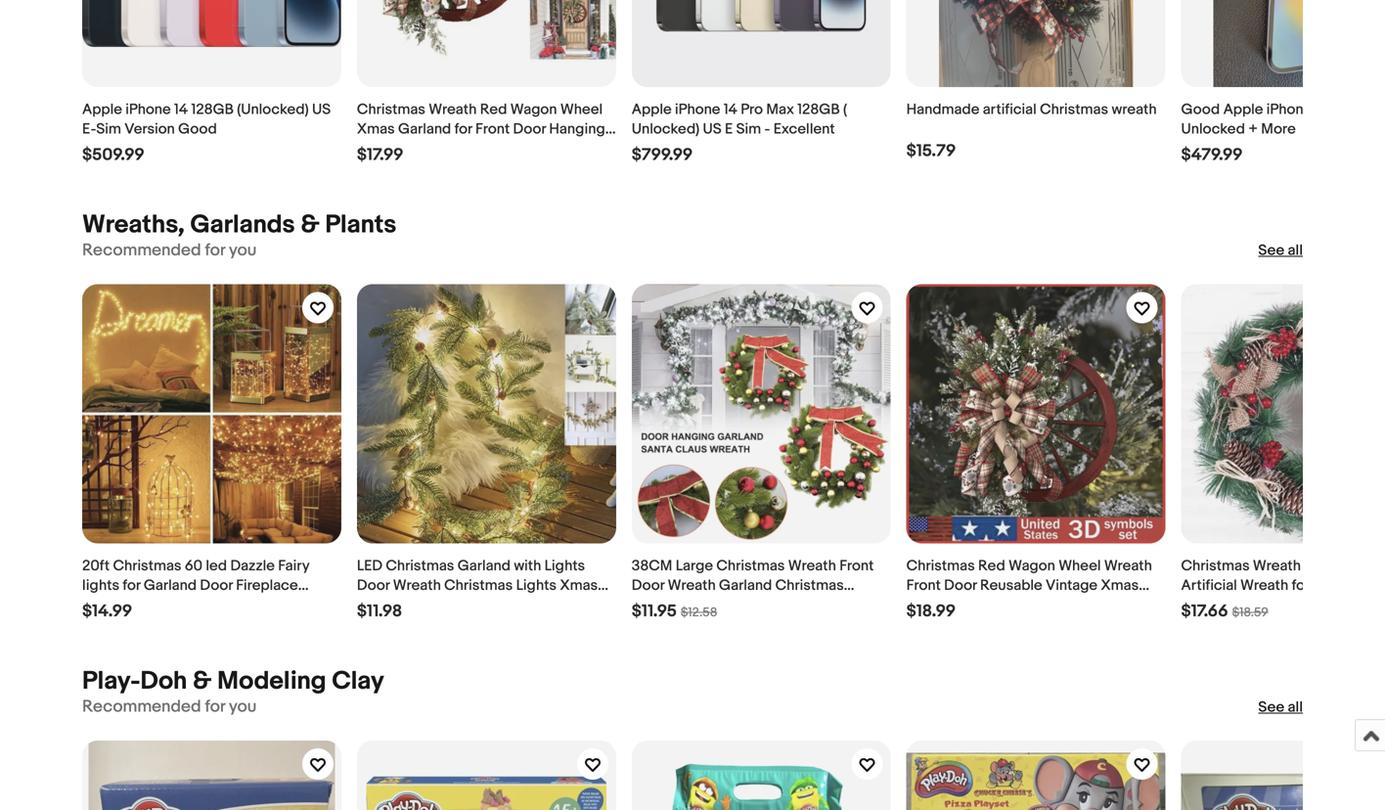 Task type: vqa. For each thing, say whether or not it's contained in the screenshot.
- to the bottom
yes



Task type: describe. For each thing, give the bounding box(es) containing it.
wheel inside christmas wreath red wagon wheel xmas garland for front door hanging ornament
[[561, 101, 603, 118]]

for inside christmas wreath red wagon wheel xmas garland for front door hanging ornament
[[455, 120, 472, 138]]

$509.99
[[82, 145, 145, 165]]

wheel inside the christmas red wagon wheel wreath front door reusable vintage xmas garland decor
[[1059, 557, 1101, 575]]

version
[[125, 120, 175, 138]]

recommended for you for garlands
[[82, 240, 257, 261]]

see all for wreaths, garlands & plants
[[1259, 242, 1303, 259]]

38cm
[[632, 557, 673, 575]]

red inside the christmas red wagon wheel wreath front door reusable vintage xmas garland decor
[[979, 557, 1006, 575]]

front inside the christmas red wagon wheel wreath front door reusable vintage xmas garland decor
[[907, 577, 941, 594]]

excellent
[[774, 120, 835, 138]]

with
[[514, 557, 541, 575]]

$17.66 $18.59
[[1182, 601, 1269, 622]]

previous price $18.59 text field
[[1233, 605, 1269, 620]]

door inside the christmas red wagon wheel wreath front door reusable vintage xmas garland decor
[[944, 577, 977, 594]]

unlocked)
[[632, 120, 700, 138]]

$17.99 text field
[[357, 145, 404, 165]]

recommended for you for doh
[[82, 697, 257, 717]]

$12.58
[[681, 605, 718, 620]]

14 for sim
[[724, 101, 738, 118]]

recommended for you element for garlands
[[82, 240, 257, 261]]

fireplace
[[236, 577, 298, 594]]

see all link for play-doh & modeling clay
[[1259, 698, 1303, 717]]

iphone inside good apple iphone 14 - 128gb  $479.99
[[1267, 101, 1312, 118]]

wreath
[[1112, 101, 1157, 118]]

led christmas garland with lights door wreath christmas lights xmas decorations
[[357, 557, 598, 614]]

$479.99
[[1182, 145, 1243, 165]]

$11.98
[[357, 601, 402, 622]]

decorations inside "led christmas garland with lights door wreath christmas lights xmas decorations"
[[357, 596, 439, 614]]

play-doh & modeling clay
[[82, 666, 384, 697]]

14 for $509.99
[[174, 101, 188, 118]]

see for wreaths, garlands & plants
[[1259, 242, 1285, 259]]

christmas wreath red wagon wheel xmas garland for front door hanging ornament
[[357, 101, 605, 157]]

apple inside good apple iphone 14 - 128gb  $479.99
[[1224, 101, 1264, 118]]

decor
[[963, 596, 1005, 614]]

us inside apple iphone 14 pro max 128gb ( unlocked)  us e sim - excellent $799.99
[[703, 120, 722, 138]]

clay
[[332, 666, 384, 697]]

led
[[206, 557, 227, 575]]

christmas wreath winter wrea
[[1182, 557, 1386, 614]]

fairy
[[278, 557, 309, 575]]

red inside christmas wreath red wagon wheel xmas garland for front door hanging ornament
[[480, 101, 507, 118]]

38cm large christmas wreath front door wreath garland christmas decorations
[[632, 557, 874, 614]]

wreaths, garlands & plants
[[82, 210, 397, 240]]

wagon inside christmas wreath red wagon wheel xmas garland for front door hanging ornament
[[511, 101, 557, 118]]

& for modeling
[[193, 666, 212, 697]]

all for wreaths, garlands & plants
[[1288, 242, 1303, 259]]

$17.99
[[357, 145, 404, 165]]

(unlocked)
[[237, 101, 309, 118]]

good inside apple iphone 14 128gb (unlocked) us e-sim version good $509.99
[[178, 120, 217, 138]]

winter
[[1305, 557, 1348, 575]]

apple iphone 14 pro max 128gb ( unlocked)  us e sim - excellent $799.99
[[632, 101, 847, 165]]

apple iphone 14 128gb (unlocked) us e-sim version good $509.99
[[82, 101, 331, 165]]

for inside the 20ft christmas 60 led dazzle fairy lights for garland door fireplace decoration
[[123, 577, 140, 594]]

$479.99 text field
[[1182, 145, 1243, 165]]

& for plants
[[301, 210, 320, 240]]

reusable
[[980, 577, 1043, 594]]

$11.95 $12.58
[[632, 601, 718, 622]]

lights
[[82, 577, 119, 594]]

$14.99
[[82, 601, 132, 622]]

recommended for wreaths,
[[82, 240, 201, 261]]

vintage
[[1046, 577, 1098, 594]]

decoration
[[82, 596, 157, 614]]

wreaths, garlands & plants link
[[82, 210, 397, 240]]

wrea
[[1351, 557, 1386, 575]]

previous price $12.58 text field
[[681, 605, 718, 620]]

$11.95 text field
[[632, 601, 677, 622]]

$11.98 text field
[[357, 601, 402, 622]]

$11.95
[[632, 601, 677, 622]]

all for play-doh & modeling clay
[[1288, 699, 1303, 716]]

good inside good apple iphone 14 - 128gb  $479.99
[[1182, 101, 1220, 118]]

128gb inside apple iphone 14 128gb (unlocked) us e-sim version good $509.99
[[191, 101, 234, 118]]

led
[[357, 557, 383, 575]]

christmas inside the christmas red wagon wheel wreath front door reusable vintage xmas garland decor
[[907, 557, 975, 575]]

e
[[725, 120, 733, 138]]

large
[[676, 557, 713, 575]]

sim inside apple iphone 14 pro max 128gb ( unlocked)  us e sim - excellent $799.99
[[736, 120, 761, 138]]

decorations inside the 38cm large christmas wreath front door wreath garland christmas decorations
[[632, 596, 714, 614]]

1 vertical spatial lights
[[516, 577, 557, 594]]

recommended for you element for doh
[[82, 697, 257, 717]]

e-
[[82, 120, 96, 138]]

door inside christmas wreath red wagon wheel xmas garland for front door hanging ornament
[[513, 120, 546, 138]]

front inside christmas wreath red wagon wheel xmas garland for front door hanging ornament
[[476, 120, 510, 138]]

wreath inside the christmas red wagon wheel wreath front door reusable vintage xmas garland decor
[[1105, 557, 1153, 575]]

garland inside the christmas red wagon wheel wreath front door reusable vintage xmas garland decor
[[907, 596, 960, 614]]

wreath inside christmas wreath winter wrea
[[1253, 557, 1301, 575]]



Task type: locate. For each thing, give the bounding box(es) containing it.
2 see all from the top
[[1259, 699, 1303, 716]]

0 horizontal spatial red
[[480, 101, 507, 118]]

sim
[[96, 120, 121, 138], [736, 120, 761, 138]]

2 decorations from the left
[[632, 596, 714, 614]]

0 horizontal spatial wagon
[[511, 101, 557, 118]]

1 all from the top
[[1288, 242, 1303, 259]]

2 horizontal spatial iphone
[[1267, 101, 1312, 118]]

lights
[[545, 557, 585, 575], [516, 577, 557, 594]]

1 vertical spatial good
[[178, 120, 217, 138]]

apple inside apple iphone 14 128gb (unlocked) us e-sim version good $509.99
[[82, 101, 122, 118]]

2 recommended for you element from the top
[[82, 697, 257, 717]]

see all link
[[1259, 241, 1303, 260], [1259, 698, 1303, 717]]

14 inside apple iphone 14 128gb (unlocked) us e-sim version good $509.99
[[174, 101, 188, 118]]

1 vertical spatial all
[[1288, 699, 1303, 716]]

xmas inside the christmas red wagon wheel wreath front door reusable vintage xmas garland decor
[[1101, 577, 1139, 594]]

20ft
[[82, 557, 110, 575]]

14 inside apple iphone 14 pro max 128gb ( unlocked)  us e sim - excellent $799.99
[[724, 101, 738, 118]]

apple for $799.99
[[632, 101, 672, 118]]

3 apple from the left
[[1224, 101, 1264, 118]]

0 horizontal spatial iphone
[[125, 101, 171, 118]]

christmas inside the 20ft christmas 60 led dazzle fairy lights for garland door fireplace decoration
[[113, 557, 182, 575]]

apple up $479.99
[[1224, 101, 1264, 118]]

1 see all link from the top
[[1259, 241, 1303, 260]]

door
[[513, 120, 546, 138], [200, 577, 233, 594], [357, 577, 390, 594], [632, 577, 665, 594], [944, 577, 977, 594]]

hanging
[[549, 120, 605, 138]]

wreaths,
[[82, 210, 185, 240]]

front inside the 38cm large christmas wreath front door wreath garland christmas decorations
[[840, 557, 874, 575]]

2 recommended for you from the top
[[82, 697, 257, 717]]

xmas inside christmas wreath red wagon wheel xmas garland for front door hanging ornament
[[357, 120, 395, 138]]

xmas for $11.98
[[560, 577, 598, 594]]

plants
[[325, 210, 397, 240]]

0 vertical spatial good
[[1182, 101, 1220, 118]]

modeling
[[217, 666, 326, 697]]

128gb for $479.99
[[1342, 101, 1384, 118]]

2 all from the top
[[1288, 699, 1303, 716]]

2 horizontal spatial front
[[907, 577, 941, 594]]

1 horizontal spatial &
[[301, 210, 320, 240]]

1 vertical spatial wagon
[[1009, 557, 1056, 575]]

pro
[[741, 101, 763, 118]]

128gb for $799.99
[[798, 101, 840, 118]]

1 14 from the left
[[174, 101, 188, 118]]

$509.99 text field
[[82, 145, 145, 165]]

3 128gb from the left
[[1342, 101, 1384, 118]]

wreath inside "led christmas garland with lights door wreath christmas lights xmas decorations"
[[393, 577, 441, 594]]

1 horizontal spatial -
[[1333, 101, 1339, 118]]

garland inside the 38cm large christmas wreath front door wreath garland christmas decorations
[[719, 577, 772, 594]]

artificial
[[983, 101, 1037, 118]]

wagon
[[511, 101, 557, 118], [1009, 557, 1056, 575]]

handmade artificial christmas wreath
[[907, 101, 1157, 118]]

xmas
[[357, 120, 395, 138], [560, 577, 598, 594], [1101, 577, 1139, 594]]

recommended for you
[[82, 240, 257, 261], [82, 697, 257, 717]]

0 horizontal spatial 128gb
[[191, 101, 234, 118]]

handmade
[[907, 101, 980, 118]]

see all link for wreaths, garlands & plants
[[1259, 241, 1303, 260]]

& right 'doh'
[[193, 666, 212, 697]]

1 vertical spatial -
[[765, 120, 770, 138]]

0 horizontal spatial sim
[[96, 120, 121, 138]]

us
[[312, 101, 331, 118], [703, 120, 722, 138]]

ornament
[[357, 140, 424, 157]]

all
[[1288, 242, 1303, 259], [1288, 699, 1303, 716]]

0 vertical spatial all
[[1288, 242, 1303, 259]]

0 vertical spatial wheel
[[561, 101, 603, 118]]

60
[[185, 557, 203, 575]]

128gb inside apple iphone 14 pro max 128gb ( unlocked)  us e sim - excellent $799.99
[[798, 101, 840, 118]]

0 horizontal spatial 14
[[174, 101, 188, 118]]

0 horizontal spatial apple
[[82, 101, 122, 118]]

14
[[174, 101, 188, 118], [724, 101, 738, 118], [1316, 101, 1330, 118]]

(
[[843, 101, 847, 118]]

red
[[480, 101, 507, 118], [979, 557, 1006, 575]]

apple up unlocked) at the top of page
[[632, 101, 672, 118]]

christmas red wagon wheel wreath front door reusable vintage xmas garland decor
[[907, 557, 1153, 614]]

$799.99
[[632, 145, 693, 165]]

14 inside good apple iphone 14 - 128gb  $479.99
[[1316, 101, 1330, 118]]

garland inside christmas wreath red wagon wheel xmas garland for front door hanging ornament
[[398, 120, 451, 138]]

2 apple from the left
[[632, 101, 672, 118]]

see all for play-doh & modeling clay
[[1259, 699, 1303, 716]]

1 horizontal spatial red
[[979, 557, 1006, 575]]

128gb inside good apple iphone 14 - 128gb  $479.99
[[1342, 101, 1384, 118]]

doh
[[140, 666, 187, 697]]

you for garlands
[[229, 240, 257, 261]]

1 horizontal spatial sim
[[736, 120, 761, 138]]

christmas
[[357, 101, 426, 118], [1040, 101, 1109, 118], [113, 557, 182, 575], [386, 557, 454, 575], [717, 557, 785, 575], [907, 557, 975, 575], [1182, 557, 1250, 575], [444, 577, 513, 594], [776, 577, 844, 594]]

1 vertical spatial recommended
[[82, 697, 201, 717]]

wreath inside christmas wreath red wagon wheel xmas garland for front door hanging ornament
[[429, 101, 477, 118]]

1 see from the top
[[1259, 242, 1285, 259]]

0 vertical spatial see all link
[[1259, 241, 1303, 260]]

play-
[[82, 666, 140, 697]]

see all
[[1259, 242, 1303, 259], [1259, 699, 1303, 716]]

1 horizontal spatial wagon
[[1009, 557, 1056, 575]]

wagon up the reusable
[[1009, 557, 1056, 575]]

2 sim from the left
[[736, 120, 761, 138]]

2 vertical spatial front
[[907, 577, 941, 594]]

wagon up hanging
[[511, 101, 557, 118]]

0 vertical spatial recommended for you element
[[82, 240, 257, 261]]

- inside good apple iphone 14 - 128gb  $479.99
[[1333, 101, 1339, 118]]

sim right 'e'
[[736, 120, 761, 138]]

1 horizontal spatial decorations
[[632, 596, 714, 614]]

1 horizontal spatial 128gb
[[798, 101, 840, 118]]

recommended
[[82, 240, 201, 261], [82, 697, 201, 717]]

0 vertical spatial front
[[476, 120, 510, 138]]

garland inside "led christmas garland with lights door wreath christmas lights xmas decorations"
[[458, 557, 511, 575]]

wheel up hanging
[[561, 101, 603, 118]]

wreath
[[429, 101, 477, 118], [788, 557, 836, 575], [1105, 557, 1153, 575], [1253, 557, 1301, 575], [393, 577, 441, 594], [668, 577, 716, 594]]

garland inside the 20ft christmas 60 led dazzle fairy lights for garland door fireplace decoration
[[144, 577, 197, 594]]

for
[[455, 120, 472, 138], [205, 240, 225, 261], [123, 577, 140, 594], [205, 697, 225, 717]]

see for play-doh & modeling clay
[[1259, 699, 1285, 716]]

& left plants
[[301, 210, 320, 240]]

$15.79
[[907, 141, 956, 161]]

door inside the 20ft christmas 60 led dazzle fairy lights for garland door fireplace decoration
[[200, 577, 233, 594]]

1 vertical spatial see all link
[[1259, 698, 1303, 717]]

1 recommended for you from the top
[[82, 240, 257, 261]]

iphone
[[125, 101, 171, 118], [675, 101, 721, 118], [1267, 101, 1312, 118]]

1 horizontal spatial apple
[[632, 101, 672, 118]]

good apple iphone 14 - 128gb  $479.99
[[1182, 101, 1386, 165]]

0 vertical spatial you
[[229, 240, 257, 261]]

door inside "led christmas garland with lights door wreath christmas lights xmas decorations"
[[357, 577, 390, 594]]

1 vertical spatial &
[[193, 666, 212, 697]]

1 vertical spatial front
[[840, 557, 874, 575]]

0 horizontal spatial front
[[476, 120, 510, 138]]

$18.99
[[907, 601, 956, 622]]

3 14 from the left
[[1316, 101, 1330, 118]]

1 recommended from the top
[[82, 240, 201, 261]]

wagon inside the christmas red wagon wheel wreath front door reusable vintage xmas garland decor
[[1009, 557, 1056, 575]]

good up $479.99 text field
[[1182, 101, 1220, 118]]

apple
[[82, 101, 122, 118], [632, 101, 672, 118], [1224, 101, 1264, 118]]

us inside apple iphone 14 128gb (unlocked) us e-sim version good $509.99
[[312, 101, 331, 118]]

good right version
[[178, 120, 217, 138]]

$17.66
[[1182, 601, 1229, 622]]

1 you from the top
[[229, 240, 257, 261]]

good
[[1182, 101, 1220, 118], [178, 120, 217, 138]]

0 horizontal spatial good
[[178, 120, 217, 138]]

2 you from the top
[[229, 697, 257, 717]]

sim up $509.99 text field at the top left of the page
[[96, 120, 121, 138]]

2 128gb from the left
[[798, 101, 840, 118]]

apple up e- at left
[[82, 101, 122, 118]]

$14.99 text field
[[82, 601, 132, 622]]

1 iphone from the left
[[125, 101, 171, 118]]

front
[[476, 120, 510, 138], [840, 557, 874, 575], [907, 577, 941, 594]]

lights down with
[[516, 577, 557, 594]]

garlands
[[190, 210, 295, 240]]

xmas for $18.99
[[1101, 577, 1139, 594]]

0 vertical spatial red
[[480, 101, 507, 118]]

$15.79 text field
[[907, 141, 956, 161]]

1 horizontal spatial us
[[703, 120, 722, 138]]

&
[[301, 210, 320, 240], [193, 666, 212, 697]]

2 see all link from the top
[[1259, 698, 1303, 717]]

20ft christmas 60 led dazzle fairy lights for garland door fireplace decoration
[[82, 557, 309, 614]]

0 vertical spatial -
[[1333, 101, 1339, 118]]

1 recommended for you element from the top
[[82, 240, 257, 261]]

garland
[[398, 120, 451, 138], [458, 557, 511, 575], [144, 577, 197, 594], [719, 577, 772, 594], [907, 596, 960, 614]]

1 apple from the left
[[82, 101, 122, 118]]

3 iphone from the left
[[1267, 101, 1312, 118]]

play-doh & modeling clay link
[[82, 666, 384, 697]]

0 vertical spatial see
[[1259, 242, 1285, 259]]

1 sim from the left
[[96, 120, 121, 138]]

$17.66 text field
[[1182, 601, 1229, 622]]

dazzle
[[230, 557, 275, 575]]

0 horizontal spatial &
[[193, 666, 212, 697]]

see
[[1259, 242, 1285, 259], [1259, 699, 1285, 716]]

2 horizontal spatial 14
[[1316, 101, 1330, 118]]

1 horizontal spatial xmas
[[560, 577, 598, 594]]

2 14 from the left
[[724, 101, 738, 118]]

sim inside apple iphone 14 128gb (unlocked) us e-sim version good $509.99
[[96, 120, 121, 138]]

1 vertical spatial recommended for you
[[82, 697, 257, 717]]

wheel
[[561, 101, 603, 118], [1059, 557, 1101, 575]]

1 vertical spatial you
[[229, 697, 257, 717]]

0 vertical spatial &
[[301, 210, 320, 240]]

us left 'e'
[[703, 120, 722, 138]]

1 see all from the top
[[1259, 242, 1303, 259]]

1 decorations from the left
[[357, 596, 439, 614]]

decorations
[[357, 596, 439, 614], [632, 596, 714, 614]]

you for doh
[[229, 697, 257, 717]]

christmas inside christmas wreath winter wrea
[[1182, 557, 1250, 575]]

1 vertical spatial us
[[703, 120, 722, 138]]

apple for $509.99
[[82, 101, 122, 118]]

recommended for play-
[[82, 697, 201, 717]]

us right (unlocked)
[[312, 101, 331, 118]]

wheel up the vintage
[[1059, 557, 1101, 575]]

0 horizontal spatial us
[[312, 101, 331, 118]]

iphone inside apple iphone 14 pro max 128gb ( unlocked)  us e sim - excellent $799.99
[[675, 101, 721, 118]]

1 vertical spatial see all
[[1259, 699, 1303, 716]]

128gb
[[191, 101, 234, 118], [798, 101, 840, 118], [1342, 101, 1384, 118]]

iphone for $799.99
[[675, 101, 721, 118]]

1 horizontal spatial wheel
[[1059, 557, 1101, 575]]

2 horizontal spatial 128gb
[[1342, 101, 1384, 118]]

0 vertical spatial recommended
[[82, 240, 201, 261]]

$18.59
[[1233, 605, 1269, 620]]

lights right with
[[545, 557, 585, 575]]

0 horizontal spatial -
[[765, 120, 770, 138]]

0 horizontal spatial xmas
[[357, 120, 395, 138]]

1 128gb from the left
[[191, 101, 234, 118]]

0 vertical spatial lights
[[545, 557, 585, 575]]

$799.99 text field
[[632, 145, 693, 165]]

1 vertical spatial wheel
[[1059, 557, 1101, 575]]

0 vertical spatial recommended for you
[[82, 240, 257, 261]]

door inside the 38cm large christmas wreath front door wreath garland christmas decorations
[[632, 577, 665, 594]]

2 recommended from the top
[[82, 697, 201, 717]]

1 vertical spatial red
[[979, 557, 1006, 575]]

1 horizontal spatial 14
[[724, 101, 738, 118]]

0 vertical spatial us
[[312, 101, 331, 118]]

1 vertical spatial see
[[1259, 699, 1285, 716]]

christmas inside christmas wreath red wagon wheel xmas garland for front door hanging ornament
[[357, 101, 426, 118]]

iphone for $509.99
[[125, 101, 171, 118]]

1 horizontal spatial iphone
[[675, 101, 721, 118]]

2 horizontal spatial xmas
[[1101, 577, 1139, 594]]

$18.99 text field
[[907, 601, 956, 622]]

apple inside apple iphone 14 pro max 128gb ( unlocked)  us e sim - excellent $799.99
[[632, 101, 672, 118]]

2 iphone from the left
[[675, 101, 721, 118]]

2 see from the top
[[1259, 699, 1285, 716]]

iphone inside apple iphone 14 128gb (unlocked) us e-sim version good $509.99
[[125, 101, 171, 118]]

2 horizontal spatial apple
[[1224, 101, 1264, 118]]

you
[[229, 240, 257, 261], [229, 697, 257, 717]]

1 horizontal spatial good
[[1182, 101, 1220, 118]]

0 vertical spatial see all
[[1259, 242, 1303, 259]]

0 horizontal spatial decorations
[[357, 596, 439, 614]]

0 vertical spatial wagon
[[511, 101, 557, 118]]

xmas inside "led christmas garland with lights door wreath christmas lights xmas decorations"
[[560, 577, 598, 594]]

0 horizontal spatial wheel
[[561, 101, 603, 118]]

1 horizontal spatial front
[[840, 557, 874, 575]]

1 vertical spatial recommended for you element
[[82, 697, 257, 717]]

max
[[767, 101, 794, 118]]

-
[[1333, 101, 1339, 118], [765, 120, 770, 138]]

recommended for you element
[[82, 240, 257, 261], [82, 697, 257, 717]]

- inside apple iphone 14 pro max 128gb ( unlocked)  us e sim - excellent $799.99
[[765, 120, 770, 138]]



